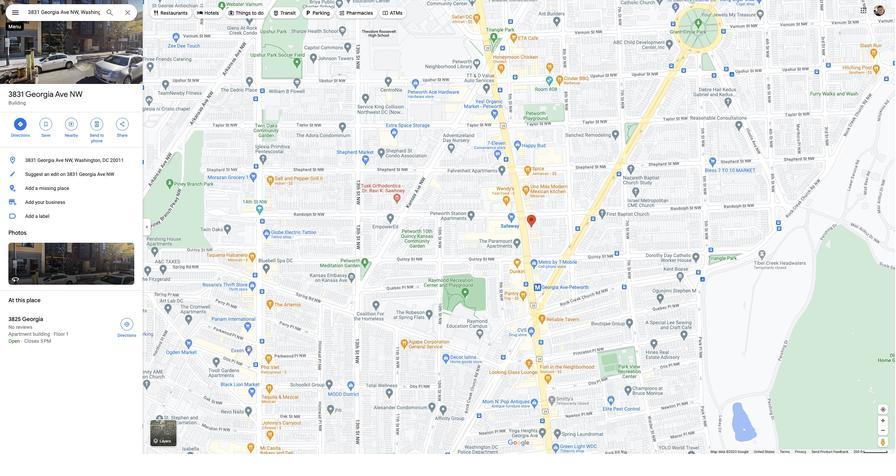 Task type: locate. For each thing, give the bounding box(es) containing it.
georgia inside 3831 georgia ave nw building
[[25, 90, 54, 99]]

show street view coverage image
[[879, 437, 889, 447]]

georgia inside 3825 georgia no reviews apartment building · floor 1 open ⋅ closes 5 pm
[[22, 316, 43, 323]]

3831 georgia ave nw, washington, dc 20011
[[25, 157, 124, 163]]

none field inside the 3831 georgia ave nw, washington, dc 20011 field
[[28, 8, 100, 16]]

open
[[8, 338, 20, 344]]

restaurants
[[161, 10, 188, 16]]

directions inside "button"
[[118, 333, 136, 338]]

product
[[821, 450, 833, 454]]

0 horizontal spatial place
[[27, 297, 41, 304]]

3 add from the top
[[25, 213, 34, 219]]

a
[[35, 185, 38, 191], [35, 213, 38, 219]]

2 horizontal spatial 3831
[[67, 171, 78, 177]]

nw
[[70, 90, 83, 99], [106, 171, 114, 177]]

place right this
[[27, 297, 41, 304]]

0 horizontal spatial directions
[[11, 133, 30, 138]]

send inside send to phone
[[90, 133, 99, 138]]

3831 up suggest at the left
[[25, 157, 36, 163]]

layers
[[160, 439, 171, 444]]

ave for nw
[[55, 90, 68, 99]]

©2023
[[727, 450, 737, 454]]

1 vertical spatial 3831
[[25, 157, 36, 163]]

georgia
[[25, 90, 54, 99], [37, 157, 54, 163], [79, 171, 96, 177], [22, 316, 43, 323]]

0 vertical spatial directions
[[11, 133, 30, 138]]

1 vertical spatial ave
[[56, 157, 64, 163]]

2 add from the top
[[25, 199, 34, 205]]

0 horizontal spatial to
[[100, 133, 104, 138]]

atms
[[390, 10, 403, 16]]

2 vertical spatial ave
[[97, 171, 105, 177]]

actions for 3831 georgia ave nw region
[[0, 112, 143, 147]]

united states
[[754, 450, 775, 454]]

1 vertical spatial to
[[100, 133, 104, 138]]

ave inside 3831 georgia ave nw building
[[55, 90, 68, 99]]

ave inside button
[[97, 171, 105, 177]]

send to phone
[[90, 133, 104, 143]]

send up phone
[[90, 133, 99, 138]]

send
[[90, 133, 99, 138], [812, 450, 820, 454]]

floor
[[54, 331, 65, 337]]

1 vertical spatial directions
[[118, 333, 136, 338]]

directions button
[[113, 316, 141, 338]]

0 vertical spatial to
[[252, 10, 257, 16]]

add a label
[[25, 213, 49, 219]]

 restaurants
[[153, 9, 188, 17]]

⋅
[[21, 338, 23, 344]]

georgia for reviews
[[22, 316, 43, 323]]

1 vertical spatial add
[[25, 199, 34, 205]]

1 horizontal spatial nw
[[106, 171, 114, 177]]

a for label
[[35, 213, 38, 219]]

photos
[[8, 230, 26, 237]]

1 horizontal spatial directions
[[118, 333, 136, 338]]

0 vertical spatial 3831
[[8, 90, 24, 99]]

things
[[236, 10, 251, 16]]

send for send product feedback
[[812, 450, 820, 454]]

1 vertical spatial send
[[812, 450, 820, 454]]

directions image
[[124, 321, 130, 327]]

footer
[[711, 450, 854, 454]]

georgia up "an"
[[37, 157, 54, 163]]

3831
[[8, 90, 24, 99], [25, 157, 36, 163], [67, 171, 78, 177]]

1 vertical spatial a
[[35, 213, 38, 219]]

0 vertical spatial place
[[57, 185, 69, 191]]

 things to do
[[228, 9, 264, 17]]

1 horizontal spatial 3831
[[25, 157, 36, 163]]

nw up 
[[70, 90, 83, 99]]

 transit
[[273, 9, 296, 17]]


[[273, 9, 279, 17]]

google account: ben chafik  
(ben.chafik@adept.ai) image
[[874, 5, 886, 16]]

building
[[33, 331, 50, 337]]

to
[[252, 10, 257, 16], [100, 133, 104, 138]]

directions inside actions for 3831 georgia ave nw region
[[11, 133, 30, 138]]

3831 for nw
[[8, 90, 24, 99]]

1 add from the top
[[25, 185, 34, 191]]

 parking
[[305, 9, 330, 17]]

terms button
[[780, 450, 790, 454]]

suggest an edit on 3831 georgia ave nw
[[25, 171, 114, 177]]

zoom in image
[[881, 418, 886, 423]]

add left label
[[25, 213, 34, 219]]

to inside the  things to do
[[252, 10, 257, 16]]

1 a from the top
[[35, 185, 38, 191]]

3831 up building
[[8, 90, 24, 99]]

2 vertical spatial add
[[25, 213, 34, 219]]

save
[[41, 133, 50, 138]]

0 vertical spatial a
[[35, 185, 38, 191]]

 search field
[[6, 4, 137, 22]]

pharmacies
[[347, 10, 373, 16]]

1 horizontal spatial send
[[812, 450, 820, 454]]

at this place
[[8, 297, 41, 304]]

on
[[60, 171, 66, 177]]

send product feedback button
[[812, 450, 849, 454]]

send left product
[[812, 450, 820, 454]]

3831 right on
[[67, 171, 78, 177]]

add a missing place button
[[0, 181, 143, 195]]

share
[[117, 133, 128, 138]]

transit
[[281, 10, 296, 16]]

closes
[[24, 338, 39, 344]]

1 horizontal spatial to
[[252, 10, 257, 16]]

place
[[57, 185, 69, 191], [27, 297, 41, 304]]

add left your
[[25, 199, 34, 205]]

200 ft button
[[854, 450, 888, 454]]

add for add a label
[[25, 213, 34, 219]]

3831 georgia ave nw, washington, dc 20011 button
[[0, 153, 143, 167]]

georgia up reviews
[[22, 316, 43, 323]]

0 horizontal spatial 3831
[[8, 90, 24, 99]]

2 a from the top
[[35, 213, 38, 219]]

georgia inside button
[[79, 171, 96, 177]]

ave for nw,
[[56, 157, 64, 163]]

200 ft
[[854, 450, 863, 454]]

3831 inside 3831 georgia ave nw building
[[8, 90, 24, 99]]

add down suggest at the left
[[25, 185, 34, 191]]

do
[[258, 10, 264, 16]]

georgia inside button
[[37, 157, 54, 163]]

an
[[44, 171, 50, 177]]

a left missing
[[35, 185, 38, 191]]

united
[[754, 450, 764, 454]]

georgia down the washington,
[[79, 171, 96, 177]]

2 vertical spatial 3831
[[67, 171, 78, 177]]

place down on
[[57, 185, 69, 191]]

0 horizontal spatial nw
[[70, 90, 83, 99]]

add your business link
[[0, 195, 143, 209]]

0 vertical spatial add
[[25, 185, 34, 191]]

to up phone
[[100, 133, 104, 138]]

a left label
[[35, 213, 38, 219]]

0 vertical spatial ave
[[55, 90, 68, 99]]

ft
[[861, 450, 863, 454]]

terms
[[780, 450, 790, 454]]

add
[[25, 185, 34, 191], [25, 199, 34, 205], [25, 213, 34, 219]]

None field
[[28, 8, 100, 16]]

to left do in the top of the page
[[252, 10, 257, 16]]

directions down directions 'image'
[[118, 333, 136, 338]]

directions
[[11, 133, 30, 138], [118, 333, 136, 338]]

send inside button
[[812, 450, 820, 454]]

0 horizontal spatial send
[[90, 133, 99, 138]]

add for add a missing place
[[25, 185, 34, 191]]

suggest
[[25, 171, 43, 177]]

3831 for nw,
[[25, 157, 36, 163]]

footer containing map data ©2023 google
[[711, 450, 854, 454]]

nw down dc
[[106, 171, 114, 177]]

1 vertical spatial nw
[[106, 171, 114, 177]]

ave inside button
[[56, 157, 64, 163]]

directions down 
[[11, 133, 30, 138]]

ave
[[55, 90, 68, 99], [56, 157, 64, 163], [97, 171, 105, 177]]

add for add your business
[[25, 199, 34, 205]]

data
[[719, 450, 726, 454]]

3831 inside button
[[25, 157, 36, 163]]

1 horizontal spatial place
[[57, 185, 69, 191]]

georgia up building
[[25, 90, 54, 99]]

0 vertical spatial nw
[[70, 90, 83, 99]]

0 vertical spatial send
[[90, 133, 99, 138]]



Task type: vqa. For each thing, say whether or not it's contained in the screenshot.


Task type: describe. For each thing, give the bounding box(es) containing it.
3825 georgia no reviews apartment building · floor 1 open ⋅ closes 5 pm
[[8, 316, 69, 344]]

states
[[765, 450, 775, 454]]

show your location image
[[881, 407, 887, 413]]

3831 inside button
[[67, 171, 78, 177]]

3831 georgia ave nw building
[[8, 90, 83, 106]]

suggest an edit on 3831 georgia ave nw button
[[0, 167, 143, 181]]

a for missing
[[35, 185, 38, 191]]

privacy
[[796, 450, 807, 454]]

reviews
[[16, 324, 32, 330]]

map data ©2023 google
[[711, 450, 749, 454]]

nw inside 3831 georgia ave nw building
[[70, 90, 83, 99]]

3825
[[8, 316, 21, 323]]

5 pm
[[40, 338, 51, 344]]

place inside button
[[57, 185, 69, 191]]

georgia for nw
[[25, 90, 54, 99]]

google maps element
[[0, 0, 896, 454]]

 pharmacies
[[339, 9, 373, 17]]

1 vertical spatial place
[[27, 297, 41, 304]]

add a missing place
[[25, 185, 69, 191]]


[[153, 9, 159, 17]]

add your business
[[25, 199, 65, 205]]

zoom out image
[[881, 428, 886, 433]]

send product feedback
[[812, 450, 849, 454]]

3831 Georgia Ave NW, Washington, DC 20011 field
[[6, 4, 137, 21]]


[[228, 9, 234, 17]]

phone
[[91, 139, 103, 143]]

this
[[16, 297, 25, 304]]

label
[[39, 213, 49, 219]]

business
[[46, 199, 65, 205]]

no
[[8, 324, 15, 330]]

map
[[711, 450, 718, 454]]

building
[[8, 100, 26, 106]]

feedback
[[834, 450, 849, 454]]


[[68, 120, 75, 128]]

dc
[[103, 157, 109, 163]]


[[119, 120, 125, 128]]

at
[[8, 297, 14, 304]]

hotels
[[205, 10, 219, 16]]

1
[[66, 331, 69, 337]]

privacy button
[[796, 450, 807, 454]]

nw,
[[65, 157, 73, 163]]

3831 georgia ave nw main content
[[0, 0, 143, 454]]

footer inside google maps element
[[711, 450, 854, 454]]

washington,
[[74, 157, 101, 163]]


[[305, 9, 311, 17]]


[[94, 120, 100, 128]]


[[43, 120, 49, 128]]

20011
[[110, 157, 124, 163]]

edit
[[51, 171, 59, 177]]

google
[[738, 450, 749, 454]]

 button
[[6, 4, 25, 22]]


[[339, 9, 345, 17]]

united states button
[[754, 450, 775, 454]]

add a label button
[[0, 209, 143, 223]]

your
[[35, 199, 45, 205]]


[[382, 9, 389, 17]]

nw inside button
[[106, 171, 114, 177]]

 hotels
[[197, 9, 219, 17]]

·
[[51, 331, 53, 337]]

georgia for nw,
[[37, 157, 54, 163]]

200
[[854, 450, 860, 454]]


[[11, 8, 20, 17]]

nearby
[[65, 133, 78, 138]]

missing
[[39, 185, 56, 191]]


[[17, 120, 24, 128]]

send for send to phone
[[90, 133, 99, 138]]

collapse side panel image
[[143, 223, 151, 231]]


[[197, 9, 203, 17]]

 atms
[[382, 9, 403, 17]]

parking
[[313, 10, 330, 16]]

apartment
[[8, 331, 32, 337]]

to inside send to phone
[[100, 133, 104, 138]]



